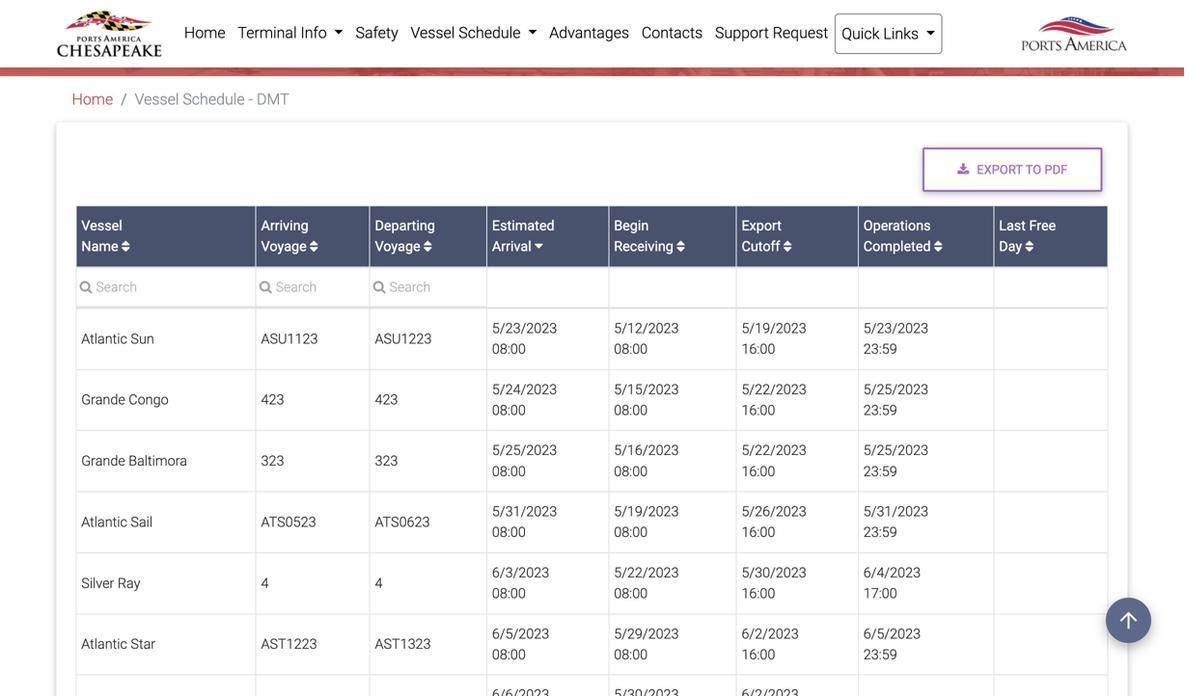 Task type: locate. For each thing, give the bounding box(es) containing it.
sun
[[131, 331, 154, 347]]

2 5/25/2023 23:59 from the top
[[863, 443, 928, 480]]

grande left congo
[[81, 392, 125, 408]]

423 down asu1123
[[261, 392, 284, 408]]

5/22/2023 16:00 up 5/26/2023
[[742, 443, 807, 480]]

estimated arrival
[[492, 218, 555, 255]]

23:59 for 5/29/2023 08:00
[[863, 647, 897, 663]]

0 horizontal spatial 4
[[261, 575, 269, 592]]

ast1223
[[261, 637, 317, 653]]

1 vertical spatial 5/25/2023 23:59
[[863, 443, 928, 480]]

baltimora
[[129, 453, 187, 470]]

08:00 down 5/12/2023
[[614, 341, 648, 358]]

1 vertical spatial schedule
[[183, 90, 245, 109]]

6/2/2023
[[742, 626, 799, 643]]

home
[[184, 24, 225, 42], [72, 90, 113, 109]]

5/25/2023 23:59 for 5/15/2023
[[863, 382, 928, 419]]

323 up ats0523
[[261, 453, 284, 470]]

2 grande from the top
[[81, 453, 125, 470]]

323
[[261, 453, 284, 470], [375, 453, 398, 470]]

08:00 up '5/24/2023'
[[492, 341, 526, 358]]

0 vertical spatial atlantic
[[81, 331, 127, 347]]

08:00 for 5/24/2023 08:00
[[492, 402, 526, 419]]

6/3/2023 08:00
[[492, 565, 549, 602]]

2 vertical spatial atlantic
[[81, 637, 127, 653]]

23:59 for 5/15/2023 08:00
[[863, 402, 897, 419]]

1 5/23/2023 from the left
[[492, 320, 557, 337]]

home link
[[178, 14, 232, 52], [72, 90, 113, 109]]

1 atlantic from the top
[[81, 331, 127, 347]]

1 horizontal spatial vessel
[[135, 90, 179, 109]]

voyage down arriving
[[261, 239, 307, 255]]

1 5/25/2023 23:59 from the top
[[863, 382, 928, 419]]

voyage down departing
[[375, 239, 420, 255]]

3 16:00 from the top
[[742, 464, 775, 480]]

16:00 inside 5/30/2023 16:00
[[742, 586, 775, 602]]

export for export cutoff
[[742, 218, 782, 234]]

6/4/2023
[[863, 565, 921, 581]]

5/22/2023 for 5/15/2023 08:00
[[742, 382, 807, 398]]

16:00 for 5/29/2023 08:00
[[742, 647, 775, 663]]

1 grande from the top
[[81, 392, 125, 408]]

08:00 up 5/22/2023 08:00 on the right bottom of page
[[614, 525, 648, 541]]

2 4 from the left
[[375, 575, 383, 592]]

info
[[301, 24, 327, 42]]

voyage inside departing voyage
[[375, 239, 420, 255]]

5/25/2023 23:59 down 5/23/2023 23:59
[[863, 382, 928, 419]]

5/24/2023 08:00
[[492, 382, 557, 419]]

1 vertical spatial 5/19/2023
[[614, 504, 679, 520]]

1 vertical spatial home
[[72, 90, 113, 109]]

2 6/5/2023 from the left
[[863, 626, 921, 643]]

1 horizontal spatial 323
[[375, 453, 398, 470]]

1 23:59 from the top
[[863, 341, 897, 358]]

0 vertical spatial 5/19/2023
[[742, 320, 807, 337]]

0 horizontal spatial 423
[[261, 392, 284, 408]]

0 horizontal spatial vessel
[[81, 218, 122, 234]]

departing
[[375, 218, 435, 234]]

23:59 inside 6/5/2023 23:59
[[863, 647, 897, 663]]

16:00 for 5/22/2023 08:00
[[742, 586, 775, 602]]

16:00 inside 5/26/2023 16:00
[[742, 525, 775, 541]]

atlantic left sail
[[81, 514, 127, 531]]

0 vertical spatial 5/25/2023 23:59
[[863, 382, 928, 419]]

0 horizontal spatial schedule
[[183, 90, 245, 109]]

2 23:59 from the top
[[863, 402, 897, 419]]

0 vertical spatial home link
[[178, 14, 232, 52]]

08:00 for 5/12/2023 08:00
[[614, 341, 648, 358]]

08:00 down 5/29/2023
[[614, 647, 648, 663]]

08:00 up 6/3/2023
[[492, 525, 526, 541]]

4 16:00 from the top
[[742, 525, 775, 541]]

atlantic sun
[[81, 331, 154, 347]]

16:00 for 5/19/2023 08:00
[[742, 525, 775, 541]]

5/31/2023 for 08:00
[[492, 504, 557, 520]]

4
[[261, 575, 269, 592], [375, 575, 383, 592]]

08:00 inside the 5/15/2023 08:00
[[614, 402, 648, 419]]

0 horizontal spatial voyage
[[261, 239, 307, 255]]

None field
[[77, 278, 255, 307], [256, 278, 369, 307], [370, 278, 486, 307], [77, 278, 255, 307], [256, 278, 369, 307], [370, 278, 486, 307]]

vessel right safety link
[[411, 24, 455, 42]]

0 vertical spatial vessel
[[411, 24, 455, 42]]

1 6/5/2023 from the left
[[492, 626, 549, 643]]

5/22/2023
[[742, 382, 807, 398], [742, 443, 807, 459], [614, 565, 679, 581]]

2 5/31/2023 from the left
[[863, 504, 928, 520]]

1 horizontal spatial 5/23/2023
[[863, 320, 928, 337]]

08:00 inside 5/24/2023 08:00
[[492, 402, 526, 419]]

6/5/2023 down 17:00
[[863, 626, 921, 643]]

1 horizontal spatial 423
[[375, 392, 398, 408]]

request
[[773, 24, 828, 42]]

-
[[249, 90, 253, 109]]

2 5/22/2023 16:00 from the top
[[742, 443, 807, 480]]

5/31/2023 for 23:59
[[863, 504, 928, 520]]

5/25/2023 down 5/24/2023 08:00
[[492, 443, 557, 459]]

free
[[1029, 218, 1056, 234]]

5/31/2023 up "6/4/2023"
[[863, 504, 928, 520]]

1 horizontal spatial schedule
[[459, 24, 521, 42]]

support
[[715, 24, 769, 42]]

0 vertical spatial schedule
[[459, 24, 521, 42]]

schedule for vessel schedule
[[459, 24, 521, 42]]

5 16:00 from the top
[[742, 586, 775, 602]]

grande congo
[[81, 392, 169, 408]]

atlantic left sun at the left of page
[[81, 331, 127, 347]]

1 16:00 from the top
[[742, 341, 775, 358]]

6/5/2023 down 6/3/2023 08:00
[[492, 626, 549, 643]]

terminal
[[238, 24, 297, 42]]

23:59 inside 5/23/2023 23:59
[[863, 341, 897, 358]]

export
[[977, 163, 1023, 177], [742, 218, 782, 234]]

16:00 for 5/12/2023 08:00
[[742, 341, 775, 358]]

2 423 from the left
[[375, 392, 398, 408]]

1 5/22/2023 16:00 from the top
[[742, 382, 807, 419]]

08:00 inside 5/16/2023 08:00
[[614, 464, 648, 480]]

5/23/2023
[[492, 320, 557, 337], [863, 320, 928, 337]]

2 vertical spatial 5/22/2023
[[614, 565, 679, 581]]

16:00
[[742, 341, 775, 358], [742, 402, 775, 419], [742, 464, 775, 480], [742, 525, 775, 541], [742, 586, 775, 602], [742, 647, 775, 663]]

1 423 from the left
[[261, 392, 284, 408]]

vessel name
[[81, 218, 122, 255]]

5/31/2023
[[492, 504, 557, 520], [863, 504, 928, 520]]

08:00 down 6/3/2023 08:00
[[492, 647, 526, 663]]

1 5/31/2023 from the left
[[492, 504, 557, 520]]

5/25/2023 23:59 for 5/16/2023
[[863, 443, 928, 480]]

vessel left "-"
[[135, 90, 179, 109]]

0 vertical spatial grande
[[81, 392, 125, 408]]

5 23:59 from the top
[[863, 647, 897, 663]]

vessel up name
[[81, 218, 122, 234]]

export left to
[[977, 163, 1023, 177]]

5/22/2023 down 5/19/2023 16:00
[[742, 382, 807, 398]]

0 horizontal spatial 323
[[261, 453, 284, 470]]

3 23:59 from the top
[[863, 464, 897, 480]]

export cutoff
[[742, 218, 782, 255]]

export up cutoff
[[742, 218, 782, 234]]

atlantic for atlantic sun
[[81, 331, 127, 347]]

23:59 for 5/19/2023 08:00
[[863, 525, 897, 541]]

5/29/2023
[[614, 626, 679, 643]]

08:00
[[492, 341, 526, 358], [614, 341, 648, 358], [492, 402, 526, 419], [614, 402, 648, 419], [492, 464, 526, 480], [614, 464, 648, 480], [492, 525, 526, 541], [614, 525, 648, 541], [492, 586, 526, 602], [614, 586, 648, 602], [492, 647, 526, 663], [614, 647, 648, 663]]

4 down ats0523
[[261, 575, 269, 592]]

0 horizontal spatial 5/31/2023
[[492, 504, 557, 520]]

0 horizontal spatial 5/19/2023
[[614, 504, 679, 520]]

08:00 inside 6/3/2023 08:00
[[492, 586, 526, 602]]

08:00 up 5/31/2023 08:00
[[492, 464, 526, 480]]

08:00 inside 5/22/2023 08:00
[[614, 586, 648, 602]]

423 down asu1223
[[375, 392, 398, 408]]

vessel
[[411, 24, 455, 42], [135, 90, 179, 109], [81, 218, 122, 234]]

1 horizontal spatial 6/5/2023
[[863, 626, 921, 643]]

1 horizontal spatial voyage
[[375, 239, 420, 255]]

23:59
[[863, 341, 897, 358], [863, 402, 897, 419], [863, 464, 897, 480], [863, 525, 897, 541], [863, 647, 897, 663]]

atlantic left 'star'
[[81, 637, 127, 653]]

1 horizontal spatial 4
[[375, 575, 383, 592]]

23:59 for 5/16/2023 08:00
[[863, 464, 897, 480]]

0 vertical spatial 5/22/2023 16:00
[[742, 382, 807, 419]]

08:00 inside 5/12/2023 08:00
[[614, 341, 648, 358]]

to
[[1026, 163, 1042, 177]]

0 horizontal spatial 6/5/2023
[[492, 626, 549, 643]]

16:00 for 5/16/2023 08:00
[[742, 464, 775, 480]]

voyage for arriving voyage
[[261, 239, 307, 255]]

323 up 'ats0623'
[[375, 453, 398, 470]]

export to pdf link
[[923, 148, 1103, 192]]

1 horizontal spatial export
[[977, 163, 1023, 177]]

5/31/2023 23:59
[[863, 504, 928, 541]]

1 voyage from the left
[[261, 239, 307, 255]]

5/23/2023 down completed
[[863, 320, 928, 337]]

contacts link
[[635, 14, 709, 52]]

08:00 inside 6/5/2023 08:00
[[492, 647, 526, 663]]

08:00 inside '5/19/2023 08:00'
[[614, 525, 648, 541]]

5/25/2023 23:59 up 5/31/2023 23:59
[[863, 443, 928, 480]]

ast1323
[[375, 637, 431, 653]]

schedule
[[459, 24, 521, 42], [183, 90, 245, 109]]

5/23/2023 up '5/24/2023'
[[492, 320, 557, 337]]

quick links link
[[835, 14, 942, 54]]

0 horizontal spatial export
[[742, 218, 782, 234]]

2 vertical spatial vessel
[[81, 218, 122, 234]]

5/22/2023 16:00 for 5/16/2023
[[742, 443, 807, 480]]

6/5/2023 for 08:00
[[492, 626, 549, 643]]

08:00 down the 5/16/2023
[[614, 464, 648, 480]]

1 vertical spatial grande
[[81, 453, 125, 470]]

grande
[[81, 392, 125, 408], [81, 453, 125, 470]]

vessel schedule - dmt
[[135, 90, 289, 109]]

dmt
[[257, 90, 289, 109]]

1 vertical spatial atlantic
[[81, 514, 127, 531]]

2 16:00 from the top
[[742, 402, 775, 419]]

5/22/2023 16:00 down 5/19/2023 16:00
[[742, 382, 807, 419]]

5/19/2023 down cutoff
[[742, 320, 807, 337]]

16:00 inside 5/19/2023 16:00
[[742, 341, 775, 358]]

6 16:00 from the top
[[742, 647, 775, 663]]

5/23/2023 for 08:00
[[492, 320, 557, 337]]

2 voyage from the left
[[375, 239, 420, 255]]

1 horizontal spatial 5/31/2023
[[863, 504, 928, 520]]

arriving voyage
[[261, 218, 310, 255]]

begin receiving
[[614, 218, 673, 255]]

1 vertical spatial 5/22/2023
[[742, 443, 807, 459]]

grande for grande congo
[[81, 392, 125, 408]]

2 horizontal spatial vessel
[[411, 24, 455, 42]]

08:00 inside 5/31/2023 08:00
[[492, 525, 526, 541]]

grande left the baltimora
[[81, 453, 125, 470]]

safety link
[[349, 14, 404, 52]]

08:00 inside 5/23/2023 08:00
[[492, 341, 526, 358]]

5/25/2023 down 5/23/2023 23:59
[[863, 382, 928, 398]]

1 horizontal spatial home
[[184, 24, 225, 42]]

5/15/2023 08:00
[[614, 382, 679, 419]]

4 down 'ats0623'
[[375, 575, 383, 592]]

08:00 down '5/24/2023'
[[492, 402, 526, 419]]

0 vertical spatial 5/22/2023
[[742, 382, 807, 398]]

cutoff
[[742, 239, 780, 255]]

08:00 for 6/5/2023 08:00
[[492, 647, 526, 663]]

6/5/2023 08:00
[[492, 626, 549, 663]]

08:00 for 5/31/2023 08:00
[[492, 525, 526, 541]]

0 vertical spatial export
[[977, 163, 1023, 177]]

5/29/2023 08:00
[[614, 626, 679, 663]]

2 atlantic from the top
[[81, 514, 127, 531]]

2 5/23/2023 from the left
[[863, 320, 928, 337]]

08:00 inside 5/29/2023 08:00
[[614, 647, 648, 663]]

voyage inside arriving voyage
[[261, 239, 307, 255]]

1 323 from the left
[[261, 453, 284, 470]]

1 vertical spatial 5/22/2023 16:00
[[742, 443, 807, 480]]

ats0523
[[261, 514, 316, 531]]

0 horizontal spatial 5/23/2023
[[492, 320, 557, 337]]

silver ray
[[81, 575, 140, 592]]

423
[[261, 392, 284, 408], [375, 392, 398, 408]]

5/22/2023 down '5/19/2023 08:00'
[[614, 565, 679, 581]]

1 vertical spatial vessel
[[135, 90, 179, 109]]

5/25/2023 up 5/31/2023 23:59
[[863, 443, 928, 459]]

voyage
[[261, 239, 307, 255], [375, 239, 420, 255]]

6/5/2023
[[492, 626, 549, 643], [863, 626, 921, 643]]

08:00 up 5/29/2023
[[614, 586, 648, 602]]

08:00 down 6/3/2023
[[492, 586, 526, 602]]

5/31/2023 08:00
[[492, 504, 557, 541]]

5/22/2023 for 5/16/2023 08:00
[[742, 443, 807, 459]]

1 vertical spatial home link
[[72, 90, 113, 109]]

1 horizontal spatial home link
[[178, 14, 232, 52]]

17:00
[[863, 586, 897, 602]]

08:00 inside 5/25/2023 08:00
[[492, 464, 526, 480]]

5/19/2023 down 5/16/2023 08:00
[[614, 504, 679, 520]]

16:00 for 5/15/2023 08:00
[[742, 402, 775, 419]]

0 horizontal spatial home
[[72, 90, 113, 109]]

1 horizontal spatial 5/19/2023
[[742, 320, 807, 337]]

5/25/2023
[[863, 382, 928, 398], [492, 443, 557, 459], [863, 443, 928, 459]]

5/31/2023 down 5/25/2023 08:00
[[492, 504, 557, 520]]

16:00 inside 6/2/2023 16:00
[[742, 647, 775, 663]]

4 23:59 from the top
[[863, 525, 897, 541]]

5/22/2023 up 5/26/2023
[[742, 443, 807, 459]]

3 atlantic from the top
[[81, 637, 127, 653]]

5/16/2023 08:00
[[614, 443, 679, 480]]

receiving
[[614, 239, 673, 255]]

23:59 inside 5/31/2023 23:59
[[863, 525, 897, 541]]

08:00 down 5/15/2023
[[614, 402, 648, 419]]

1 vertical spatial export
[[742, 218, 782, 234]]



Task type: describe. For each thing, give the bounding box(es) containing it.
atlantic for atlantic star
[[81, 637, 127, 653]]

vessel schedule link
[[404, 14, 543, 52]]

export to pdf
[[977, 163, 1068, 177]]

5/19/2023 for 08:00
[[614, 504, 679, 520]]

0 vertical spatial home
[[184, 24, 225, 42]]

quick
[[842, 25, 880, 43]]

last free day
[[999, 218, 1056, 255]]

5/12/2023
[[614, 320, 679, 337]]

6/5/2023 for 23:59
[[863, 626, 921, 643]]

day
[[999, 239, 1022, 255]]

quick links
[[842, 25, 923, 43]]

5/25/2023 08:00
[[492, 443, 557, 480]]

5/30/2023 16:00
[[742, 565, 807, 602]]

begin
[[614, 218, 649, 234]]

grande baltimora
[[81, 453, 187, 470]]

contacts
[[642, 24, 703, 42]]

6/5/2023 23:59
[[863, 626, 921, 663]]

5/15/2023
[[614, 382, 679, 398]]

5/19/2023 08:00
[[614, 504, 679, 541]]

ray
[[118, 575, 140, 592]]

pdf
[[1045, 163, 1068, 177]]

6/4/2023 17:00
[[863, 565, 921, 602]]

5/23/2023 23:59
[[863, 320, 928, 358]]

voyage for departing voyage
[[375, 239, 420, 255]]

08:00 for 5/23/2023 08:00
[[492, 341, 526, 358]]

terminal info link
[[232, 14, 349, 52]]

5/30/2023
[[742, 565, 807, 581]]

export for export to pdf
[[977, 163, 1023, 177]]

links
[[883, 25, 919, 43]]

atlantic star
[[81, 637, 156, 653]]

5/22/2023 08:00
[[614, 565, 679, 602]]

5/19/2023 16:00
[[742, 320, 807, 358]]

advantages
[[549, 24, 629, 42]]

support request link
[[709, 14, 835, 52]]

terminal info
[[238, 24, 331, 42]]

download image
[[958, 164, 969, 176]]

asu1223
[[375, 331, 432, 347]]

schedule for vessel schedule - dmt
[[183, 90, 245, 109]]

vessel for vessel schedule
[[411, 24, 455, 42]]

08:00 for 5/16/2023 08:00
[[614, 464, 648, 480]]

silver
[[81, 575, 114, 592]]

congo
[[129, 392, 169, 408]]

operations completed
[[863, 218, 931, 255]]

5/22/2023 16:00 for 5/15/2023
[[742, 382, 807, 419]]

5/25/2023 for 5/16/2023
[[863, 443, 928, 459]]

last
[[999, 218, 1026, 234]]

operations
[[863, 218, 931, 234]]

5/25/2023 for 5/15/2023
[[863, 382, 928, 398]]

5/23/2023 08:00
[[492, 320, 557, 358]]

grande for grande baltimora
[[81, 453, 125, 470]]

5/24/2023
[[492, 382, 557, 398]]

vessel schedule
[[411, 24, 524, 42]]

estimated
[[492, 218, 555, 234]]

5/26/2023 16:00
[[742, 504, 807, 541]]

6/3/2023
[[492, 565, 549, 581]]

ats0623
[[375, 514, 430, 531]]

advantages link
[[543, 14, 635, 52]]

arrival
[[492, 239, 532, 255]]

5/19/2023 for 16:00
[[742, 320, 807, 337]]

departing voyage
[[375, 218, 435, 255]]

5/26/2023
[[742, 504, 807, 520]]

0 horizontal spatial home link
[[72, 90, 113, 109]]

support request
[[715, 24, 828, 42]]

vessel for vessel schedule - dmt
[[135, 90, 179, 109]]

atlantic for atlantic sail
[[81, 514, 127, 531]]

2 323 from the left
[[375, 453, 398, 470]]

completed
[[863, 239, 931, 255]]

08:00 for 5/25/2023 08:00
[[492, 464, 526, 480]]

08:00 for 6/3/2023 08:00
[[492, 586, 526, 602]]

safety
[[356, 24, 398, 42]]

1 4 from the left
[[261, 575, 269, 592]]

08:00 for 5/22/2023 08:00
[[614, 586, 648, 602]]

arriving
[[261, 218, 309, 234]]

08:00 for 5/29/2023 08:00
[[614, 647, 648, 663]]

go to top image
[[1106, 598, 1151, 644]]

23:59 for 5/12/2023 08:00
[[863, 341, 897, 358]]

star
[[131, 637, 156, 653]]

5/23/2023 for 23:59
[[863, 320, 928, 337]]

6/2/2023 16:00
[[742, 626, 799, 663]]

08:00 for 5/19/2023 08:00
[[614, 525, 648, 541]]

atlantic sail
[[81, 514, 153, 531]]

name
[[81, 239, 118, 255]]

sail
[[131, 514, 153, 531]]

5/16/2023
[[614, 443, 679, 459]]

5/12/2023 08:00
[[614, 320, 679, 358]]

08:00 for 5/15/2023 08:00
[[614, 402, 648, 419]]

asu1123
[[261, 331, 318, 347]]



Task type: vqa. For each thing, say whether or not it's contained in the screenshot.
EXPORT CUTOFF
yes



